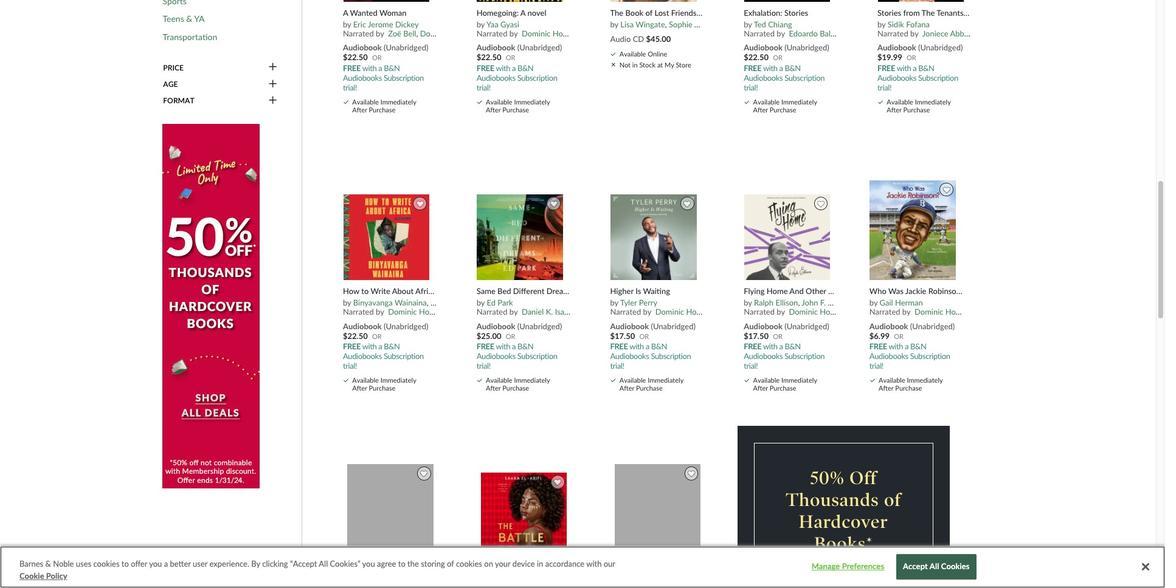 Task type: locate. For each thing, give the bounding box(es) containing it.
b&n down audiobook (unabridged) $6.99 or
[[911, 342, 927, 352]]

cookie policy link
[[19, 571, 67, 583]]

0 horizontal spatial a
[[343, 8, 348, 18]]

flying home and other stories image
[[744, 194, 831, 281]]

the book of lost friends: a… link
[[610, 8, 712, 18]]

, down lost
[[665, 19, 667, 29]]

narrated inside higher is waiting by tyler perry narrated by dominic hoffman
[[610, 307, 641, 317]]

dominic inside higher is waiting by tyler perry narrated by dominic hoffman
[[656, 307, 684, 317]]

ballerini
[[820, 29, 848, 38]]

plus image
[[269, 96, 277, 106]]

trial! for ted chiang
[[744, 83, 758, 92]]

1 horizontal spatial the
[[610, 8, 624, 18]]

with left our
[[586, 560, 602, 569]]

(unabridged) for ted chiang
[[785, 43, 830, 52]]

isaac
[[555, 307, 572, 317]]

with for ralph ellison
[[763, 342, 778, 352]]

(unabridged) inside audiobook (unabridged) $19.99 or
[[918, 43, 963, 52]]

0 horizontal spatial $17.50
[[610, 331, 635, 341]]

by left yaa at the top left
[[477, 19, 485, 29]]

free with a for ralph ellison
[[744, 342, 783, 352]]

0 horizontal spatial all
[[319, 560, 328, 569]]

0 horizontal spatial of
[[447, 560, 454, 569]]

woman
[[380, 8, 407, 18]]

narrated inside stories from the tenants… by sidik fofana narrated by joniece abbott-pratt
[[878, 29, 909, 38]]

how to write about africa: collected works image
[[343, 194, 430, 281]]

homegoing: a novel by yaa gyasi narrated by dominic hoffman
[[477, 8, 583, 38]]

lost
[[655, 8, 669, 18]]

all right accept
[[930, 562, 939, 572]]

audiobooks for ed park
[[477, 352, 516, 361]]

audiobooks down yaa at the top left
[[477, 73, 516, 83]]

flying home and other stories by ralph ellison , john f. callahan narrated by dominic hoffman
[[744, 287, 858, 317]]

stock
[[640, 61, 656, 68]]

1 horizontal spatial check image
[[745, 100, 750, 104]]

2 audiobook (unabridged) $17.50 or from the left
[[744, 321, 830, 341]]

2 horizontal spatial the
[[922, 8, 935, 18]]

free down $6.99
[[870, 342, 887, 352]]

dominic down novel
[[522, 29, 551, 38]]

$19.99 link
[[878, 52, 903, 63]]

(unabridged) for tyler perry
[[651, 321, 696, 331]]

available immediately after purchase for eric jerome dickey
[[352, 98, 416, 114]]

the
[[408, 560, 419, 569]]

experience.
[[210, 560, 249, 569]]

an ordinary man: an… link
[[614, 565, 709, 575]]

b&n for ted chiang
[[785, 63, 801, 73]]

other inside flying home and other stories by ralph ellison , john f. callahan narrated by dominic hoffman
[[806, 287, 827, 296]]

1 horizontal spatial you
[[362, 560, 375, 569]]

online
[[648, 50, 667, 58]]

a left "novel"
[[542, 565, 547, 575]]

a down gyasi
[[512, 63, 516, 73]]

immediately for ted chiang
[[782, 98, 817, 106]]

b&n for sidik fofana
[[919, 63, 935, 73]]

or down perry
[[640, 332, 649, 340]]

free with a down $6.99
[[870, 342, 909, 352]]

audiobook (unabridged) $22.50 or
[[343, 43, 429, 62], [477, 43, 562, 62], [744, 43, 830, 62], [343, 321, 429, 341]]

1 vertical spatial plus image
[[269, 79, 277, 90]]

(unabridged) down edoardo
[[785, 43, 830, 52]]

b&n for tyler perry
[[651, 342, 667, 352]]

50%
[[811, 468, 845, 489]]

0 horizontal spatial in
[[537, 560, 543, 569]]

0 horizontal spatial you
[[149, 560, 162, 569]]

accordance
[[545, 560, 585, 569]]

homegoing: a novel image
[[476, 0, 564, 2]]

b&n audiobooks subscription trial! for ted chiang
[[744, 63, 825, 92]]

available for higher is waiting
[[620, 377, 646, 385]]

f.
[[820, 298, 826, 308]]

audiobook (unabridged) $22.50 or down zoë
[[343, 43, 429, 62]]

by left daniel
[[510, 307, 518, 317]]

audiobooks for eric jerome dickey
[[343, 73, 382, 83]]

available immediately after purchase for binyavanga wainaina
[[352, 377, 416, 393]]

& for ya
[[186, 14, 192, 24]]

or right $6.99 link
[[894, 332, 904, 340]]

agree
[[377, 560, 396, 569]]

audiobooks down binyavanga
[[343, 352, 382, 361]]

subscription for ed park
[[517, 352, 558, 361]]

dreams:
[[547, 287, 575, 296]]

by lisa wingate , sophie amoss (read by) ,
[[610, 19, 755, 29]]

b&n for ed park
[[518, 342, 534, 352]]

or for eric jerome dickey
[[372, 54, 382, 62]]

audiobook down sidik
[[878, 43, 916, 52]]

(unabridged) inside audiobook (unabridged) $6.99 or
[[910, 321, 955, 331]]

$22.50 link down yaa at the top left
[[477, 52, 502, 63]]

exhalation:
[[744, 8, 783, 18]]

0 vertical spatial of
[[646, 8, 653, 18]]

0 horizontal spatial other
[[377, 565, 397, 575]]

1 $17.50 from the left
[[610, 331, 635, 341]]

adichie
[[499, 298, 525, 308]]

(unabridged) inside audiobook (unabridged) $25.00 or
[[517, 321, 562, 331]]

0 horizontal spatial audiobook (unabridged) $17.50 or
[[610, 321, 696, 341]]

2 $17.50 link from the left
[[744, 331, 769, 342]]

(unabridged) down who was jackie robinson? by gail herman narrated by dominic hoffman
[[910, 321, 955, 331]]

free with a down tyler
[[610, 342, 650, 352]]

hoffman down robinson?
[[946, 307, 976, 317]]

a down homegoing: a novel image
[[521, 8, 526, 18]]

a left wanted
[[343, 8, 348, 18]]

available immediately after purchase for ralph ellison
[[753, 377, 817, 393]]

, left john
[[798, 298, 800, 308]]

not
[[620, 61, 631, 68]]

hoffman down higher is waiting link
[[686, 307, 717, 317]]

daniel k. isaac link
[[522, 307, 572, 317]]

0 vertical spatial a…
[[701, 8, 712, 18]]

$17.50 down ralph
[[744, 331, 769, 341]]

by paul rusesabagina , tom zoellner
[[614, 577, 737, 586]]

immediately for yaa gyasi
[[514, 98, 550, 106]]

cookies
[[93, 560, 120, 569], [456, 560, 482, 569]]

free down tyler
[[610, 342, 628, 352]]

an ordinary man: an…
[[614, 565, 694, 575]]

available for same bed different dreams: a…
[[486, 377, 513, 385]]

cookies right uses
[[93, 560, 120, 569]]

by down flying
[[744, 298, 752, 308]]

audiobook (unabridged) $22.50 or down binyavanga wainaina link
[[343, 321, 429, 341]]

dominic inside how to write about africa:… by binyavanga wainaina , chimamanda ngozi adichie narrated by dominic hoffman
[[388, 307, 417, 317]]

2 vertical spatial of
[[447, 560, 454, 569]]

of inside 50% off thousands of hardcover books*
[[884, 489, 902, 511]]

& left ya
[[186, 14, 192, 24]]

b&n audiobooks subscription trial! for yaa gyasi
[[477, 63, 558, 92]]

& up double at the right of the page
[[834, 565, 841, 575]]

or inside audiobook (unabridged) $6.99 or
[[894, 332, 904, 340]]

1 horizontal spatial other
[[806, 287, 827, 296]]

a down audiobook (unabridged) $19.99 or
[[913, 63, 917, 73]]

& for noble
[[45, 560, 51, 569]]

(unabridged) for ralph ellison
[[785, 321, 830, 331]]

with down $19.99
[[897, 63, 911, 73]]

audiobook inside audiobook (unabridged) $19.99 or
[[878, 43, 916, 52]]

uses
[[76, 560, 91, 569]]

higher is waiting image
[[610, 194, 697, 281]]

free down ralph
[[744, 342, 762, 352]]

$22.50 for binyavanga wainaina
[[343, 331, 368, 341]]

1 $17.50 link from the left
[[610, 331, 635, 342]]

or for ralph ellison
[[773, 332, 783, 340]]

0 horizontal spatial to
[[122, 560, 129, 569]]

a down ralph ellison link
[[779, 342, 783, 352]]

1 horizontal spatial of
[[646, 8, 653, 18]]

teens
[[163, 14, 184, 24]]

audiobook (unabridged) $22.50 or down narrated by edoardo ballerini
[[744, 43, 830, 62]]

stories inside flying home and other stories by ralph ellison , john f. callahan narrated by dominic hoffman
[[829, 287, 852, 296]]

available for flying home and other stories
[[753, 377, 780, 385]]

b&n audiobooks subscription trial! down narrated by edoardo ballerini
[[744, 63, 825, 92]]

audiobooks for ted chiang
[[744, 73, 783, 83]]

b&n audiobooks subscription trial! down audiobook (unabridged) $25.00 or
[[477, 342, 558, 371]]

1 plus image from the top
[[269, 62, 277, 73]]

a inside barnes & noble uses cookies to offer you a better user experience. by clicking "accept all cookies" you agree to the storing of cookies on your device in accordance with our cookie policy
[[164, 560, 168, 569]]

lisa wingate link
[[621, 19, 665, 29]]

with for eric jerome dickey
[[362, 63, 377, 73]]

a wanted woman image
[[343, 0, 430, 2]]

0 horizontal spatial $17.50 link
[[610, 331, 635, 342]]

2 cookies from the left
[[456, 560, 482, 569]]

of right storing
[[447, 560, 454, 569]]

0 horizontal spatial stories
[[785, 8, 809, 18]]

by down life
[[347, 577, 355, 586]]

or inside audiobook (unabridged) $19.99 or
[[907, 54, 916, 62]]

of inside "link"
[[646, 8, 653, 18]]

higher
[[610, 287, 634, 296]]

$22.50
[[343, 52, 368, 62], [477, 52, 502, 62], [744, 52, 769, 62], [343, 331, 368, 341]]

1 vertical spatial of
[[884, 489, 902, 511]]

1 audiobook (unabridged) $17.50 or from the left
[[610, 321, 696, 341]]

trial! for sidik fofana
[[878, 83, 892, 92]]

you right offer
[[149, 560, 162, 569]]

with down ralph ellison link
[[763, 342, 778, 352]]

fofana
[[906, 19, 930, 29]]

1 horizontal spatial a…
[[701, 8, 712, 18]]

0 vertical spatial plus image
[[269, 62, 277, 73]]

is
[[636, 287, 641, 296]]

available immediately after purchase for ed park
[[486, 377, 550, 393]]

paul
[[625, 577, 639, 586]]

drum:
[[518, 565, 540, 575]]

(unabridged) down bell
[[384, 43, 429, 52]]

2 horizontal spatial a
[[542, 565, 547, 575]]

joniece abbott-pratt link
[[923, 29, 994, 38]]

(unabridged) down john
[[785, 321, 830, 331]]

check image
[[611, 52, 616, 56], [344, 100, 349, 104], [477, 100, 482, 104], [878, 100, 883, 104], [477, 379, 482, 382], [611, 379, 616, 382], [745, 379, 750, 382]]

the battle drum: a novel image
[[480, 473, 568, 560]]

or right $25.00 link
[[506, 332, 515, 340]]

b&n down binyavanga wainaina link
[[384, 342, 400, 352]]

1 you from the left
[[149, 560, 162, 569]]

transportation link
[[163, 32, 217, 42]]

earn
[[802, 578, 820, 588]]

after purchase for binyavanga wainaina
[[352, 385, 396, 393]]

paul rusesabagina link
[[625, 577, 688, 586]]

b&n audiobooks subscription trial! down audiobook (unabridged) $6.99 or
[[870, 342, 951, 371]]

subscription for ralph ellison
[[785, 352, 825, 361]]

1 vertical spatial in
[[537, 560, 543, 569]]

1 horizontal spatial audiobook (unabridged) $17.50 or
[[744, 321, 830, 341]]

b&n audiobooks subscription trial! down audiobook (unabridged) $19.99 or
[[878, 63, 959, 92]]

the for the book of lost friends: a…
[[610, 8, 624, 18]]

dominic down about in the left of the page
[[388, 307, 417, 317]]

2 horizontal spatial &
[[834, 565, 841, 575]]

exhalation: stories
[[744, 8, 809, 18]]

eric
[[353, 19, 366, 29]]

0 horizontal spatial cookies
[[93, 560, 120, 569]]

a inside homegoing: a novel by yaa gyasi narrated by dominic hoffman
[[521, 8, 526, 18]]

b&n audiobooks subscription trial! down ellison
[[744, 342, 825, 371]]

after purchase for sidik fofana
[[887, 106, 930, 114]]

stories from the tenants… by sidik fofana narrated by joniece abbott-pratt
[[878, 8, 994, 38]]

free with a down ted
[[744, 63, 783, 73]]

available immediately after purchase for yaa gyasi
[[486, 98, 550, 114]]

(unabridged)
[[384, 43, 429, 52], [517, 43, 562, 52], [785, 43, 830, 52], [918, 43, 963, 52], [384, 321, 429, 331], [517, 321, 562, 331], [651, 321, 696, 331], [785, 321, 830, 331], [910, 321, 955, 331]]

audiobooks
[[343, 73, 382, 83], [477, 73, 516, 83], [744, 73, 783, 83], [878, 73, 917, 83], [343, 352, 382, 361], [477, 352, 516, 361], [610, 352, 649, 361], [744, 352, 783, 361], [870, 352, 909, 361]]

novel
[[528, 8, 547, 18]]

free with a down $19.99
[[878, 63, 917, 73]]

2 horizontal spatial check image
[[870, 379, 875, 382]]

audiobook inside audiobook (unabridged) $6.99 or
[[870, 321, 908, 331]]

by saara el-arifi
[[481, 577, 536, 586]]

the up the lisa at the right top
[[610, 8, 624, 18]]

1 horizontal spatial in
[[632, 61, 638, 68]]

(unabridged) down homegoing: a novel by yaa gyasi narrated by dominic hoffman
[[517, 43, 562, 52]]

trial! for binyavanga wainaina
[[343, 361, 357, 371]]

to left offer
[[122, 560, 129, 569]]

dominic hoffman link
[[420, 29, 482, 38], [522, 29, 583, 38], [388, 307, 450, 317], [656, 307, 717, 317], [789, 307, 851, 317], [915, 307, 976, 317]]

audiobook inside audiobook (unabridged) $25.00 or
[[477, 321, 515, 331]]

a for eric jerome dickey
[[378, 63, 382, 73]]

free with a for eric jerome dickey
[[343, 63, 382, 73]]

1 cookies from the left
[[93, 560, 120, 569]]

who was jackie robinson? by gail herman narrated by dominic hoffman
[[870, 287, 976, 317]]

(unabridged) down daniel
[[517, 321, 562, 331]]

how
[[343, 287, 359, 296]]

plus image
[[269, 62, 277, 73], [269, 79, 277, 90]]

narrated inside homegoing: a novel by yaa gyasi narrated by dominic hoffman
[[477, 29, 508, 38]]

rusesabagina
[[641, 577, 688, 586]]

arifi
[[521, 577, 536, 586]]

subscription down homegoing: a novel by yaa gyasi narrated by dominic hoffman
[[517, 73, 558, 83]]

a down jerome
[[378, 63, 382, 73]]

in right device
[[537, 560, 543, 569]]

0 horizontal spatial the
[[481, 565, 494, 575]]

with for sidik fofana
[[897, 63, 911, 73]]

an ordinary man: an autobiography image
[[614, 464, 701, 560]]

with down eric
[[362, 63, 377, 73]]

(unabridged) down joniece
[[918, 43, 963, 52]]

the battle drum: a novel
[[481, 565, 569, 575]]

a for ralph ellison
[[779, 342, 783, 352]]

title: the book of lost friends: a novel, author: lisa wingate image
[[610, 0, 697, 2]]

check image
[[745, 100, 750, 104], [344, 379, 349, 382], [870, 379, 875, 382]]

subscription down audiobook (unabridged) $6.99 or
[[910, 352, 951, 361]]

$6.99
[[870, 331, 890, 341]]

or for sidik fofana
[[907, 54, 916, 62]]

subscription
[[384, 73, 424, 83], [517, 73, 558, 83], [785, 73, 825, 83], [918, 73, 959, 83], [384, 352, 424, 361], [517, 352, 558, 361], [651, 352, 691, 361], [785, 352, 825, 361], [910, 352, 951, 361]]

free with a down yaa at the top left
[[477, 63, 516, 73]]

, inside flying home and other stories by ralph ellison , john f. callahan narrated by dominic hoffman
[[798, 298, 800, 308]]

a down audiobook (unabridged) $6.99 or
[[905, 342, 909, 352]]

audiobook for gail herman
[[870, 321, 908, 331]]

stories from the tenants… link
[[878, 8, 972, 18]]

trial!
[[343, 83, 357, 92], [477, 83, 491, 92], [744, 83, 758, 92], [878, 83, 892, 92], [343, 361, 357, 371], [477, 361, 491, 371], [610, 361, 624, 371], [744, 361, 758, 371], [870, 361, 884, 371]]

or down narrated by edoardo ballerini
[[773, 54, 783, 62]]

$22.50 link for binyavanga wainaina
[[343, 331, 368, 342]]

hoffman inside how to write about africa:… by binyavanga wainaina , chimamanda ngozi adichie narrated by dominic hoffman
[[419, 307, 450, 317]]

b&n down zoë
[[384, 63, 400, 73]]

0 vertical spatial other
[[806, 287, 827, 296]]

0 vertical spatial in
[[632, 61, 638, 68]]

1 horizontal spatial &
[[186, 14, 192, 24]]

a for ted chiang
[[779, 63, 783, 73]]

a down binyavanga
[[378, 342, 382, 352]]

zoë
[[388, 29, 401, 38]]

available immediately after purchase for ted chiang
[[753, 98, 817, 114]]

other inside life and other love songs link
[[377, 565, 397, 575]]

policy
[[46, 571, 67, 581]]

1 horizontal spatial stories
[[829, 287, 852, 296]]

homegoing: a novel link
[[477, 8, 571, 18]]

el-
[[512, 577, 521, 586]]

audiobook (unabridged) $17.50 or
[[610, 321, 696, 341], [744, 321, 830, 341]]

$22.50 link down binyavanga
[[343, 331, 368, 342]]

free down eric
[[343, 63, 361, 73]]

& up cookie policy link
[[45, 560, 51, 569]]

1 horizontal spatial cookies
[[456, 560, 482, 569]]

a… inside "link"
[[701, 8, 712, 18]]

cookies
[[942, 562, 970, 572]]

herman
[[895, 298, 923, 308]]

in right not
[[632, 61, 638, 68]]

b&n
[[384, 63, 400, 73], [518, 63, 534, 73], [785, 63, 801, 73], [919, 63, 935, 73], [384, 342, 400, 352], [518, 342, 534, 352], [651, 342, 667, 352], [785, 342, 801, 352], [911, 342, 927, 352]]

the
[[610, 8, 624, 18], [922, 8, 935, 18], [481, 565, 494, 575]]

subscription for eric jerome dickey
[[384, 73, 424, 83]]

1 horizontal spatial a
[[521, 8, 526, 18]]

or for gail herman
[[894, 332, 904, 340]]

same bed different dreams: a… link
[[477, 287, 589, 297]]

by left eric
[[343, 19, 351, 29]]

2 plus image from the top
[[269, 79, 277, 90]]

accept all cookies button
[[897, 555, 977, 580]]

1 horizontal spatial all
[[930, 562, 939, 572]]

audiobooks down tyler
[[610, 352, 649, 361]]

the inside "link"
[[610, 8, 624, 18]]

,
[[665, 19, 667, 29], [751, 19, 753, 29], [934, 19, 938, 29], [416, 29, 418, 38], [913, 29, 917, 38], [960, 29, 964, 38], [427, 298, 429, 308], [798, 298, 800, 308], [572, 307, 574, 317], [637, 307, 641, 317], [688, 577, 690, 586]]

chimamanda
[[431, 298, 476, 308]]

free with a for yaa gyasi
[[477, 63, 516, 73]]

dominic down who was jackie robinson? link
[[915, 307, 944, 317]]

in inside barnes & noble uses cookies to offer you a better user experience. by clicking "accept all cookies" you agree to the storing of cookies on your device in accordance with our cookie policy
[[537, 560, 543, 569]]

close modal image
[[612, 63, 615, 66]]

or inside audiobook (unabridged) $25.00 or
[[506, 332, 515, 340]]

by down how
[[343, 298, 351, 308]]

a… right dreams:
[[577, 287, 589, 296]]

2 horizontal spatial of
[[884, 489, 902, 511]]

audiobooks for binyavanga wainaina
[[343, 352, 382, 361]]

check image for flying home and other stories by ralph ellison , john f. callahan narrated by dominic hoffman
[[745, 379, 750, 382]]

chimamanda ngozi adichie link
[[431, 298, 525, 308]]

bed
[[498, 287, 511, 296]]

dominic inside flying home and other stories by ralph ellison , john f. callahan narrated by dominic hoffman
[[789, 307, 818, 317]]

1 vertical spatial other
[[377, 565, 397, 575]]

your
[[495, 560, 511, 569]]

1 horizontal spatial $17.50
[[744, 331, 769, 341]]

free for binyavanga wainaina
[[343, 342, 361, 352]]

$22.50 down ted
[[744, 52, 769, 62]]

b&n down higher is waiting by tyler perry narrated by dominic hoffman
[[651, 342, 667, 352]]

, down 'africa:…'
[[427, 298, 429, 308]]

hoffman inside flying home and other stories by ralph ellison , john f. callahan narrated by dominic hoffman
[[820, 307, 851, 317]]

dominic inside a wanted woman by eric jerome dickey narrated by zoë bell , dominic hoffman
[[420, 29, 449, 38]]

audiobooks for yaa gyasi
[[477, 73, 516, 83]]

zoë bell link
[[388, 29, 416, 38]]

storing
[[421, 560, 445, 569]]

or for tyler perry
[[640, 332, 649, 340]]

0 horizontal spatial check image
[[344, 379, 349, 382]]

of up wingate
[[646, 8, 653, 18]]

0 horizontal spatial &
[[45, 560, 51, 569]]

& inside barnes & noble uses cookies to offer you a better user experience. by clicking "accept all cookies" you agree to the storing of cookies on your device in accordance with our cookie policy
[[45, 560, 51, 569]]

all
[[319, 560, 328, 569], [930, 562, 939, 572]]

0 horizontal spatial a…
[[577, 287, 589, 296]]

format
[[163, 96, 194, 106]]

to
[[361, 287, 369, 296], [122, 560, 129, 569], [398, 560, 406, 569]]

$17.50 down tyler
[[610, 331, 635, 341]]

audiobooks down eric
[[343, 73, 382, 83]]

stamps!
[[854, 578, 886, 588]]

b&n audiobooks subscription trial! for sidik fofana
[[878, 63, 959, 92]]

dominic down flying home and other stories link
[[789, 307, 818, 317]]

audiobook (unabridged) $17.50 or down ellison
[[744, 321, 830, 341]]

to left the
[[398, 560, 406, 569]]

trial! for yaa gyasi
[[477, 83, 491, 92]]

2 $17.50 from the left
[[744, 331, 769, 341]]

same bed different dreams: a novel image
[[476, 194, 564, 281]]

plus, premium & reward members earn double stamps!
[[775, 565, 913, 588]]

2 horizontal spatial stories
[[878, 8, 902, 18]]

1 horizontal spatial $17.50 link
[[744, 331, 769, 342]]

subscription down john
[[785, 352, 825, 361]]

audiobook (unabridged) $6.99 or
[[870, 321, 955, 341]]

hoffman down homegoing: a novel link
[[553, 29, 583, 38]]

audiobook (unabridged) $17.50 or for ellison
[[744, 321, 830, 341]]

the left your
[[481, 565, 494, 575]]

tyler perry link
[[620, 298, 658, 308]]

amoss
[[695, 19, 718, 29]]

stories inside stories from the tenants… by sidik fofana narrated by joniece abbott-pratt
[[878, 8, 902, 18]]

trial! for ralph ellison
[[744, 361, 758, 371]]

1 horizontal spatial to
[[361, 287, 369, 296]]

how to write about africa:… link
[[343, 287, 444, 297]]

immediately for ralph ellison
[[782, 377, 817, 385]]

to inside how to write about africa:… by binyavanga wainaina , chimamanda ngozi adichie narrated by dominic hoffman
[[361, 287, 369, 296]]

or right $19.99 link
[[907, 54, 916, 62]]

(unabridged) down higher is waiting by tyler perry narrated by dominic hoffman
[[651, 321, 696, 331]]

check image for stories from the tenants… by sidik fofana narrated by joniece abbott-pratt
[[878, 100, 883, 104]]

& inside plus, premium & reward members earn double stamps!
[[834, 565, 841, 575]]

stories down exhalation: stories image
[[785, 8, 809, 18]]

hoffman right john
[[820, 307, 851, 317]]

hoffman
[[451, 29, 482, 38], [553, 29, 583, 38], [419, 307, 450, 317], [686, 307, 717, 317], [820, 307, 851, 317], [946, 307, 976, 317]]



Task type: vqa. For each thing, say whether or not it's contained in the screenshot.
One
no



Task type: describe. For each thing, give the bounding box(es) containing it.
by down write
[[376, 307, 384, 317]]

audiobooks for sidik fofana
[[878, 73, 917, 83]]

privacy alert dialog
[[0, 547, 1165, 589]]

with for ted chiang
[[763, 63, 778, 73]]

joniece
[[923, 29, 949, 38]]

by down exhalation: stories
[[777, 29, 785, 38]]

available for a wanted woman
[[352, 98, 379, 106]]

reward
[[843, 565, 873, 575]]

, right k.
[[572, 307, 574, 317]]

a for ed park
[[512, 342, 516, 352]]

chiang
[[768, 19, 792, 29]]

hardcover
[[799, 511, 889, 533]]

by left ed
[[477, 298, 485, 308]]

check image for gail herman
[[870, 379, 875, 382]]

audiobook for eric jerome dickey
[[343, 43, 382, 52]]

by down an
[[614, 577, 623, 586]]

audiobook for ed park
[[477, 321, 515, 331]]

1 vertical spatial a…
[[577, 287, 589, 296]]

by left saara
[[481, 577, 489, 586]]

by down homegoing: a novel link
[[510, 29, 518, 38]]

free for tyler perry
[[610, 342, 628, 352]]

members
[[876, 565, 913, 575]]

clicking
[[262, 560, 288, 569]]

narrated inside who was jackie robinson? by gail herman narrated by dominic hoffman
[[870, 307, 901, 317]]

sidik fofana link
[[888, 19, 930, 29]]

subscription for yaa gyasi
[[517, 73, 558, 83]]

ralph ellison link
[[754, 298, 798, 308]]

waiting
[[643, 287, 670, 296]]

$22.50 link for yaa gyasi
[[477, 52, 502, 63]]

the inside stories from the tenants… by sidik fofana narrated by joniece abbott-pratt
[[922, 8, 935, 18]]

dominic inside who was jackie robinson? by gail herman narrated by dominic hoffman
[[915, 307, 944, 317]]

write
[[371, 287, 390, 296]]

b&n for binyavanga wainaina
[[384, 342, 400, 352]]

free for ralph ellison
[[744, 342, 762, 352]]

ordinary
[[626, 565, 657, 575]]

by left zoë
[[376, 29, 384, 38]]

sophie amoss (read by) link
[[669, 19, 751, 29]]

lisa
[[621, 19, 634, 29]]

tenants…
[[937, 8, 970, 18]]

b&n for gail herman
[[911, 342, 927, 352]]

audiobook for yaa gyasi
[[477, 43, 515, 52]]

gail
[[880, 298, 893, 308]]

immediately for eric jerome dickey
[[381, 98, 416, 106]]

$6.99 link
[[870, 331, 890, 342]]

b&n audiobooks subscription trial! for ralph ellison
[[744, 342, 825, 371]]

a inside a wanted woman by eric jerome dickey narrated by zoë bell , dominic hoffman
[[343, 8, 348, 18]]

(unabridged) for sidik fofana
[[918, 43, 963, 52]]

pratt
[[977, 29, 994, 38]]

, up audiobook (unabridged) $19.99 or
[[913, 29, 917, 38]]

$17.50 link for flying home and other stories by ralph ellison , john f. callahan narrated by dominic hoffman
[[744, 331, 769, 342]]

eric jerome dickey link
[[353, 19, 419, 29]]

subscription for tyler perry
[[651, 352, 691, 361]]

after purchase for gail herman
[[879, 385, 922, 393]]

by
[[251, 560, 260, 569]]

available immediately after purchase for sidik fofana
[[887, 98, 951, 114]]

exhalation: stories link
[[744, 8, 838, 18]]

an
[[614, 565, 624, 575]]

battle
[[496, 565, 516, 575]]

life and other love songs image
[[347, 464, 434, 560]]

exhalation: stories image
[[744, 0, 831, 2]]

ted chiang link
[[754, 19, 792, 29]]

by down who
[[870, 298, 878, 308]]

and
[[362, 565, 375, 575]]

audio
[[610, 34, 631, 44]]

our
[[604, 560, 615, 569]]

a wanted woman link
[[343, 8, 437, 18]]

perry
[[639, 298, 658, 308]]

b&n audiobooks subscription trial! for ed park
[[477, 342, 558, 371]]

by left the lisa at the right top
[[610, 19, 619, 29]]

by left sidik
[[878, 19, 886, 29]]

free for gail herman
[[870, 342, 887, 352]]

, down the stories from the tenants… "link"
[[934, 19, 938, 29]]

stories inside exhalation: stories link
[[785, 8, 809, 18]]

a for sidik fofana
[[913, 63, 917, 73]]

(unabridged) for eric jerome dickey
[[384, 43, 429, 52]]

b&n audiobooks subscription trial! for eric jerome dickey
[[343, 63, 424, 92]]

subscription for sidik fofana
[[918, 73, 959, 83]]

audiobook (unabridged) $17.50 or for by
[[610, 321, 696, 341]]

, right tyler
[[637, 307, 641, 317]]

the for the battle drum: a novel
[[481, 565, 494, 575]]

john
[[802, 298, 818, 308]]

audiobook (unabridged) $22.50 or for edoardo ballerini
[[744, 43, 830, 62]]

advertisement element
[[163, 124, 260, 489]]

hoffman inside a wanted woman by eric jerome dickey narrated by zoë bell , dominic hoffman
[[451, 29, 482, 38]]

cookie
[[19, 571, 44, 581]]

check image for binyavanga wainaina
[[344, 379, 349, 382]]

free with a for tyler perry
[[610, 342, 650, 352]]

free with a for ed park
[[477, 342, 516, 352]]

available for homegoing: a novel
[[486, 98, 513, 106]]

accept all cookies
[[903, 562, 970, 572]]

all inside barnes & noble uses cookies to offer you a better user experience. by clicking "accept all cookies" you agree to the storing of cookies on your device in accordance with our cookie policy
[[319, 560, 328, 569]]

immediately for ed park
[[514, 377, 550, 385]]

preferences
[[842, 562, 885, 572]]

k.
[[546, 307, 553, 317]]

, left tom
[[688, 577, 690, 586]]

or for ed park
[[506, 332, 515, 340]]

check image for a wanted woman by eric jerome dickey narrated by zoë bell , dominic hoffman
[[344, 100, 349, 104]]

with inside barnes & noble uses cookies to offer you a better user experience. by clicking "accept all cookies" you agree to the storing of cookies on your device in accordance with our cookie policy
[[586, 560, 602, 569]]

$22.50 link for eric jerome dickey
[[343, 52, 368, 63]]

narrated inside flying home and other stories by ralph ellison , john f. callahan narrated by dominic hoffman
[[744, 307, 775, 317]]

after purchase for tyler perry
[[620, 385, 663, 393]]

2 you from the left
[[362, 560, 375, 569]]

immediately for sidik fofana
[[915, 98, 951, 106]]

available for who was jackie robinson?
[[879, 377, 906, 385]]

cd
[[633, 34, 644, 44]]

a for binyavanga wainaina
[[378, 342, 382, 352]]

gray
[[381, 577, 398, 586]]

tom
[[692, 577, 707, 586]]

by right ralph
[[777, 307, 785, 317]]

device
[[513, 560, 535, 569]]

with for tyler perry
[[630, 342, 644, 352]]

manage preferences
[[812, 562, 885, 572]]

b&n for eric jerome dickey
[[384, 63, 400, 73]]

was
[[889, 287, 904, 296]]

same bed different dreams: a…
[[477, 287, 589, 296]]

anissa
[[357, 577, 379, 586]]

books*
[[814, 533, 873, 555]]

homegoing:
[[477, 8, 519, 18]]

by ed park
[[477, 298, 513, 308]]

subscription for binyavanga wainaina
[[384, 352, 424, 361]]

after purchase for ted chiang
[[753, 106, 797, 114]]

by anissa gray
[[347, 577, 398, 586]]

tyler
[[620, 298, 637, 308]]

jerome
[[368, 19, 393, 29]]

audiobook (unabridged) $22.50 or for zoë bell
[[343, 43, 429, 62]]

accept
[[903, 562, 928, 572]]

at
[[657, 61, 663, 68]]

flying home and other stories link
[[744, 287, 852, 297]]

with for yaa gyasi
[[496, 63, 510, 73]]

ed
[[487, 298, 496, 308]]

ted
[[754, 19, 766, 29]]

binyavanga wainaina link
[[353, 298, 427, 308]]

available for exhalation: stories
[[753, 98, 780, 106]]

(unabridged) for ed park
[[517, 321, 562, 331]]

tom zoellner link
[[692, 577, 737, 586]]

sidik
[[888, 19, 904, 29]]

after purchase for yaa gyasi
[[486, 106, 529, 114]]

trial! for gail herman
[[870, 361, 884, 371]]

novel
[[549, 565, 569, 575]]

man:
[[659, 565, 676, 575]]

available for how to write about africa:…
[[352, 377, 379, 385]]

check image for higher is waiting by tyler perry narrated by dominic hoffman
[[611, 379, 616, 382]]

a for yaa gyasi
[[512, 63, 516, 73]]

by down the higher on the right of the page
[[610, 298, 619, 308]]

life
[[347, 565, 360, 575]]

stories from the tenants downstairs image
[[877, 0, 965, 2]]

an…
[[678, 565, 694, 575]]

subscription for gail herman
[[910, 352, 951, 361]]

by right tyler
[[643, 307, 651, 317]]

transportation
[[163, 32, 217, 42]]

hoffman inside homegoing: a novel by yaa gyasi narrated by dominic hoffman
[[553, 29, 583, 38]]

available immediately after purchase for tyler perry
[[620, 377, 684, 393]]

audiobook for tyler perry
[[610, 321, 649, 331]]

free with a for binyavanga wainaina
[[343, 342, 382, 352]]

audiobook for binyavanga wainaina
[[343, 321, 382, 331]]

audiobooks for ralph ellison
[[744, 352, 783, 361]]

audio cd $45.00
[[610, 34, 671, 44]]

flying
[[744, 287, 765, 296]]

binyavanga
[[353, 298, 393, 308]]

hoffman inside who was jackie robinson? by gail herman narrated by dominic hoffman
[[946, 307, 976, 317]]

$25.00
[[477, 331, 502, 341]]

(unabridged) for gail herman
[[910, 321, 955, 331]]

check image for homegoing: a novel by yaa gyasi narrated by dominic hoffman
[[477, 100, 482, 104]]

of inside barnes & noble uses cookies to offer you a better user experience. by clicking "accept all cookies" you agree to the storing of cookies on your device in accordance with our cookie policy
[[447, 560, 454, 569]]

, inside how to write about africa:… by binyavanga wainaina , chimamanda ngozi adichie narrated by dominic hoffman
[[427, 298, 429, 308]]

wanted
[[350, 8, 378, 18]]

immediately for gail herman
[[907, 377, 943, 385]]

by left ted
[[744, 19, 752, 29]]

$22.50 link for ted chiang
[[744, 52, 769, 63]]

who
[[870, 287, 887, 296]]

dominic inside homegoing: a novel by yaa gyasi narrated by dominic hoffman
[[522, 29, 551, 38]]

audiobook for ted chiang
[[744, 43, 783, 52]]

all inside button
[[930, 562, 939, 572]]

same
[[477, 287, 496, 296]]

book
[[626, 8, 644, 18]]

ed park link
[[487, 298, 513, 308]]

, left ted
[[751, 19, 753, 29]]

cookies"
[[330, 560, 360, 569]]

after purchase for eric jerome dickey
[[352, 106, 396, 114]]

songs
[[418, 565, 438, 575]]

$17.50 for flying home and other stories by ralph ellison , john f. callahan narrated by dominic hoffman
[[744, 331, 769, 341]]

by up audiobook (unabridged) $19.99 or
[[911, 29, 919, 38]]

available online
[[620, 50, 667, 58]]

2 horizontal spatial to
[[398, 560, 406, 569]]

barnes
[[19, 560, 43, 569]]

or for binyavanga wainaina
[[372, 332, 382, 340]]

, down tenants…
[[960, 29, 964, 38]]

$17.50 for higher is waiting by tyler perry narrated by dominic hoffman
[[610, 331, 635, 341]]

anissa gray link
[[357, 577, 398, 586]]

manage
[[812, 562, 840, 572]]

audiobook for ralph ellison
[[744, 321, 783, 331]]

hoffman inside higher is waiting by tyler perry narrated by dominic hoffman
[[686, 307, 717, 317]]

, inside a wanted woman by eric jerome dickey narrated by zoë bell , dominic hoffman
[[416, 29, 418, 38]]

$22.50 for eric jerome dickey
[[343, 52, 368, 62]]

who was jackie robinson? image
[[869, 180, 957, 281]]

free for ted chiang
[[744, 63, 762, 73]]

higher is waiting by tyler perry narrated by dominic hoffman
[[610, 287, 717, 317]]

or for yaa gyasi
[[506, 54, 515, 62]]

audiobook (unabridged) $22.50 or for dominic hoffman
[[477, 43, 562, 62]]

narrated inside how to write about africa:… by binyavanga wainaina , chimamanda ngozi adichie narrated by dominic hoffman
[[343, 307, 374, 317]]

after purchase for ralph ellison
[[753, 385, 797, 393]]

price button
[[163, 62, 278, 73]]

$19.99
[[878, 52, 903, 62]]

narrated by daniel k. isaac ,
[[477, 307, 576, 317]]

narrated inside a wanted woman by eric jerome dickey narrated by zoë bell , dominic hoffman
[[343, 29, 374, 38]]

format button
[[163, 96, 278, 106]]

by up audiobook (unabridged) $6.99 or
[[903, 307, 911, 317]]



